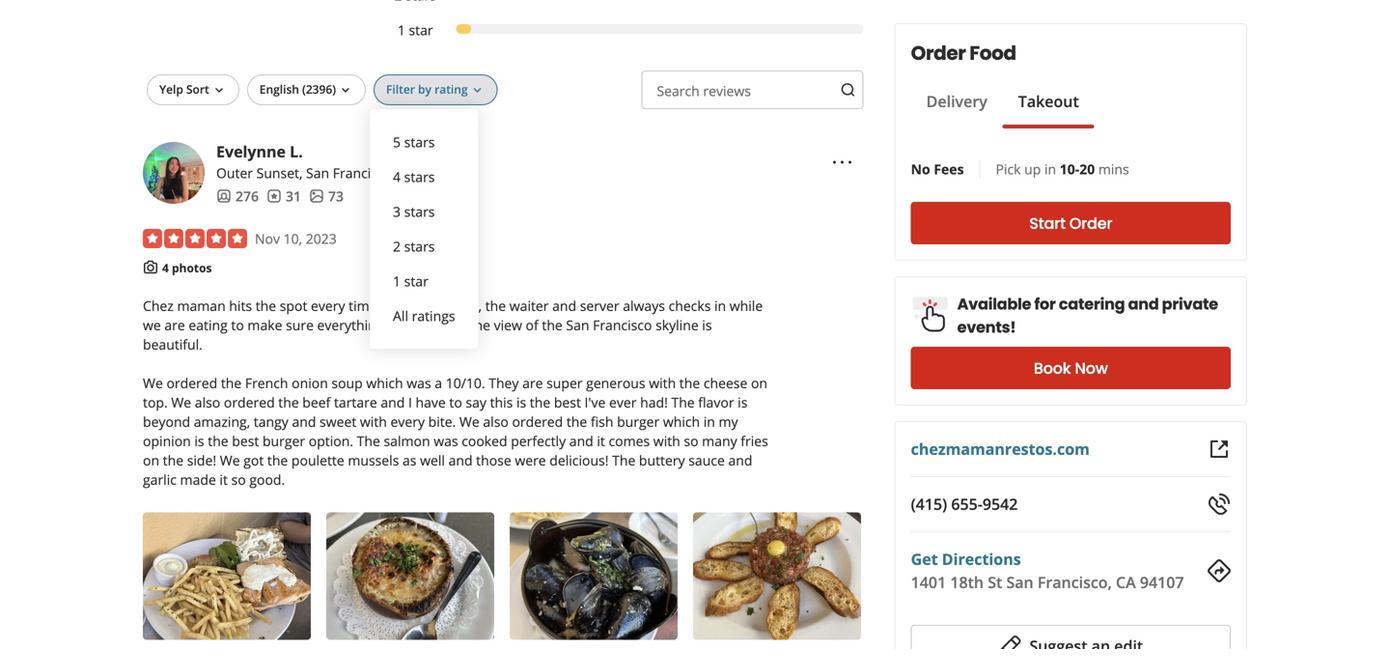 Task type: locate. For each thing, give the bounding box(es) containing it.
is up side!
[[195, 432, 204, 450]]

0 vertical spatial 4
[[393, 167, 401, 186]]

the down comes
[[612, 451, 636, 469]]

checks
[[669, 296, 711, 315]]

on right cheese
[[751, 374, 768, 392]]

1 horizontal spatial to
[[449, 393, 462, 411]]

0 vertical spatial also
[[195, 393, 220, 411]]

stars for 5 stars
[[404, 133, 435, 151]]

4 right 16 camera v2 icon
[[162, 260, 169, 276]]

chez maman hits the spot every time! service is great, the waiter and server always checks in while we are eating to make sure everything is good. also the view of the san francisco skyline is beautiful.
[[143, 296, 763, 353]]

option.
[[309, 432, 354, 450]]

1 star up service at the top left of the page
[[393, 272, 429, 290]]

0 vertical spatial 1 star
[[398, 21, 433, 39]]

1 vertical spatial san
[[566, 316, 590, 334]]

  text field
[[642, 70, 864, 109]]

which down had!
[[663, 412, 700, 431]]

3 stars button
[[385, 194, 463, 229]]

1 vertical spatial 1
[[393, 272, 401, 290]]

16 chevron down v2 image inside filter by rating "popup button"
[[470, 83, 485, 98]]

655-
[[952, 494, 983, 514]]

0 horizontal spatial also
[[195, 393, 220, 411]]

ordered up perfectly
[[512, 412, 563, 431]]

2 vertical spatial san
[[1007, 572, 1034, 593]]

and up delicious!
[[570, 432, 594, 450]]

0 horizontal spatial ordered
[[167, 374, 218, 392]]

10/10.
[[446, 374, 485, 392]]

0 vertical spatial on
[[751, 374, 768, 392]]

francisco
[[593, 316, 652, 334]]

say
[[466, 393, 487, 411]]

star for filter reviews by 1 star rating element
[[409, 21, 433, 39]]

star up service at the top left of the page
[[404, 272, 429, 290]]

3 16 chevron down v2 image from the left
[[470, 83, 485, 98]]

1 star inside button
[[393, 272, 429, 290]]

by
[[418, 81, 432, 97]]

ordered down french
[[224, 393, 275, 411]]

the up flavor
[[680, 374, 700, 392]]

english (2396)
[[260, 81, 336, 97]]

16 chevron down v2 image right rating on the left top
[[470, 83, 485, 98]]

2 horizontal spatial the
[[672, 393, 695, 411]]

1 vertical spatial ca
[[1117, 572, 1137, 593]]

1 horizontal spatial francisco,
[[1038, 572, 1112, 593]]

10-
[[1060, 160, 1080, 178]]

16 chevron down v2 image right (2396)
[[338, 83, 354, 98]]

the right had!
[[672, 393, 695, 411]]

16 chevron down v2 image for yelp sort
[[211, 83, 227, 98]]

0 horizontal spatial on
[[143, 451, 159, 469]]

1 16 chevron down v2 image from the left
[[211, 83, 227, 98]]

1 vertical spatial ordered
[[224, 393, 275, 411]]

0 horizontal spatial burger
[[263, 432, 305, 450]]

every up salmon
[[391, 412, 425, 431]]

friends element
[[216, 186, 259, 206]]

the down 'great,'
[[470, 316, 491, 334]]

stars right 2
[[404, 237, 435, 255]]

francisco, right st
[[1038, 572, 1112, 593]]

0 vertical spatial francisco,
[[333, 164, 396, 182]]

francisco,
[[333, 164, 396, 182], [1038, 572, 1112, 593]]

1 vertical spatial in
[[715, 296, 726, 315]]

1 vertical spatial francisco,
[[1038, 572, 1112, 593]]

order food
[[911, 40, 1017, 67]]

0 vertical spatial ca
[[399, 164, 416, 182]]

burger down tangy
[[263, 432, 305, 450]]

0 vertical spatial the
[[672, 393, 695, 411]]

which
[[366, 374, 403, 392], [663, 412, 700, 431]]

star inside 1 star button
[[404, 272, 429, 290]]

chezmamanrestos.com link
[[911, 438, 1090, 459]]

sort
[[186, 81, 209, 97]]

0 horizontal spatial good.
[[249, 470, 285, 488]]

1 vertical spatial every
[[391, 412, 425, 431]]

order up delivery
[[911, 40, 966, 67]]

5 stars button
[[385, 124, 463, 159]]

and
[[1129, 293, 1159, 315], [553, 296, 577, 315], [381, 393, 405, 411], [292, 412, 316, 431], [570, 432, 594, 450], [449, 451, 473, 469], [729, 451, 753, 469]]

the left fish
[[567, 412, 587, 431]]

2 stars from the top
[[404, 167, 435, 186]]

the right got
[[267, 451, 288, 469]]

16 chevron down v2 image inside english (2396) popup button
[[338, 83, 354, 98]]

0 vertical spatial order
[[911, 40, 966, 67]]

1 vertical spatial was
[[434, 432, 458, 450]]

takeout
[[1019, 91, 1080, 112]]

2 horizontal spatial san
[[1007, 572, 1034, 593]]

ca down the 5 stars
[[399, 164, 416, 182]]

and down the fries
[[729, 451, 753, 469]]

with up 'buttery'
[[654, 432, 681, 450]]

0 horizontal spatial the
[[357, 432, 380, 450]]

to down hits
[[231, 316, 244, 334]]

1 star up by
[[398, 21, 433, 39]]

those
[[476, 451, 512, 469]]

2 16 chevron down v2 image from the left
[[338, 83, 354, 98]]

good. down service at the top left of the page
[[401, 316, 436, 334]]

1 horizontal spatial on
[[751, 374, 768, 392]]

4 for 4 photos
[[162, 260, 169, 276]]

0 horizontal spatial every
[[311, 296, 345, 315]]

tab list
[[911, 90, 1095, 128]]

0 horizontal spatial 4
[[162, 260, 169, 276]]

0 vertical spatial it
[[597, 432, 605, 450]]

search reviews
[[657, 81, 751, 100]]

1 horizontal spatial best
[[554, 393, 581, 411]]

1 vertical spatial to
[[449, 393, 462, 411]]

1 vertical spatial 1 star
[[393, 272, 429, 290]]

2 vertical spatial the
[[612, 451, 636, 469]]

is up the my
[[738, 393, 748, 411]]

16 chevron down v2 image for english (2396)
[[338, 83, 354, 98]]

which up tartare
[[366, 374, 403, 392]]

san down the server
[[566, 316, 590, 334]]

to
[[231, 316, 244, 334], [449, 393, 462, 411]]

0 vertical spatial good.
[[401, 316, 436, 334]]

1 up service at the top left of the page
[[393, 272, 401, 290]]

2 horizontal spatial 16 chevron down v2 image
[[470, 83, 485, 98]]

stars down 5 stars button
[[404, 167, 435, 186]]

is down checks
[[702, 316, 712, 334]]

1 horizontal spatial 4
[[393, 167, 401, 186]]

events!
[[958, 316, 1017, 338]]

0 vertical spatial san
[[306, 164, 329, 182]]

1 vertical spatial star
[[404, 272, 429, 290]]

1 horizontal spatial san
[[566, 316, 590, 334]]

0 horizontal spatial ca
[[399, 164, 416, 182]]

ordered up top.
[[167, 374, 218, 392]]

4 up 3
[[393, 167, 401, 186]]

and right waiter on the top left of the page
[[553, 296, 577, 315]]

16 chevron down v2 image right sort
[[211, 83, 227, 98]]

16 chevron down v2 image
[[211, 83, 227, 98], [338, 83, 354, 98], [470, 83, 485, 98]]

order
[[911, 40, 966, 67], [1070, 212, 1113, 234]]

1 horizontal spatial ca
[[1117, 572, 1137, 593]]

0 vertical spatial best
[[554, 393, 581, 411]]

also up amazing,
[[195, 393, 220, 411]]

stars inside button
[[404, 237, 435, 255]]

sunset,
[[257, 164, 303, 182]]

server
[[580, 296, 620, 315]]

service
[[384, 296, 429, 315]]

1 horizontal spatial so
[[684, 432, 699, 450]]

1 horizontal spatial the
[[612, 451, 636, 469]]

hits
[[229, 296, 252, 315]]

san inside chez maman hits the spot every time! service is great, the waiter and server always checks in while we are eating to make sure everything is good. also the view of the san francisco skyline is beautiful.
[[566, 316, 590, 334]]

the right of
[[542, 316, 563, 334]]

san inside evelynne l. outer sunset, san francisco, ca
[[306, 164, 329, 182]]

is down service at the top left of the page
[[387, 316, 397, 334]]

san up 16 photos v2
[[306, 164, 329, 182]]

stars inside button
[[404, 202, 435, 221]]

0 horizontal spatial it
[[220, 470, 228, 488]]

star inside filter reviews by 1 star rating element
[[409, 21, 433, 39]]

3 stars
[[393, 202, 435, 221]]

with down tartare
[[360, 412, 387, 431]]

san right st
[[1007, 572, 1034, 593]]

0 horizontal spatial are
[[165, 316, 185, 334]]

delicious!
[[550, 451, 609, 469]]

stars for 4 stars
[[404, 167, 435, 186]]

1 vertical spatial order
[[1070, 212, 1113, 234]]

every up the everything
[[311, 296, 345, 315]]

0 vertical spatial 1
[[398, 21, 405, 39]]

yelp sort
[[159, 81, 209, 97]]

1 vertical spatial so
[[231, 470, 246, 488]]

delivery
[[927, 91, 988, 112]]

was
[[407, 374, 431, 392], [434, 432, 458, 450]]

1 vertical spatial burger
[[263, 432, 305, 450]]

1 vertical spatial on
[[143, 451, 159, 469]]

1 horizontal spatial every
[[391, 412, 425, 431]]

1 vertical spatial best
[[232, 432, 259, 450]]

reviews
[[703, 81, 751, 100]]

4 stars from the top
[[404, 237, 435, 255]]

maman
[[177, 296, 226, 315]]

with
[[649, 374, 676, 392], [360, 412, 387, 431], [654, 432, 681, 450]]

in left while
[[715, 296, 726, 315]]

the up the mussels
[[357, 432, 380, 450]]

is right this
[[517, 393, 527, 411]]

and right 'well'
[[449, 451, 473, 469]]

burger up comes
[[617, 412, 660, 431]]

san
[[306, 164, 329, 182], [566, 316, 590, 334], [1007, 572, 1034, 593]]

0 horizontal spatial was
[[407, 374, 431, 392]]

0 horizontal spatial 16 chevron down v2 image
[[211, 83, 227, 98]]

0 horizontal spatial san
[[306, 164, 329, 182]]

4
[[393, 167, 401, 186], [162, 260, 169, 276]]

24 phone v2 image
[[1208, 493, 1231, 516]]

it right made
[[220, 470, 228, 488]]

1 horizontal spatial order
[[1070, 212, 1113, 234]]

in inside chez maman hits the spot every time! service is great, the waiter and server always checks in while we are eating to make sure everything is good. also the view of the san francisco skyline is beautiful.
[[715, 296, 726, 315]]

16 friends v2 image
[[216, 189, 232, 204]]

1 horizontal spatial are
[[523, 374, 543, 392]]

are right they
[[523, 374, 543, 392]]

got
[[244, 451, 264, 469]]

1 up the filter
[[398, 21, 405, 39]]

in left the my
[[704, 412, 716, 431]]

0 vertical spatial ordered
[[167, 374, 218, 392]]

best up got
[[232, 432, 259, 450]]

2 vertical spatial with
[[654, 432, 681, 450]]

ordered
[[167, 374, 218, 392], [224, 393, 275, 411], [512, 412, 563, 431]]

0 horizontal spatial to
[[231, 316, 244, 334]]

and inside available for catering and private events!
[[1129, 293, 1159, 315]]

2023
[[306, 229, 337, 248]]

73
[[328, 187, 344, 205]]

the up the make
[[256, 296, 276, 315]]

1 horizontal spatial was
[[434, 432, 458, 450]]

16 chevron down v2 image inside yelp sort popup button
[[211, 83, 227, 98]]

0 vertical spatial to
[[231, 316, 244, 334]]

l.
[[290, 141, 303, 162]]

stars for 2 stars
[[404, 237, 435, 255]]

18th
[[951, 572, 984, 593]]

so
[[684, 432, 699, 450], [231, 470, 246, 488]]

search image
[[841, 82, 856, 98]]

so down got
[[231, 470, 246, 488]]

this
[[490, 393, 513, 411]]

0 horizontal spatial which
[[366, 374, 403, 392]]

2 vertical spatial in
[[704, 412, 716, 431]]

tangy
[[254, 412, 289, 431]]

food
[[970, 40, 1017, 67]]

in
[[1045, 160, 1057, 178], [715, 296, 726, 315], [704, 412, 716, 431]]

1 horizontal spatial it
[[597, 432, 605, 450]]

are inside we ordered the french onion soup which was a 10/10. they are super generous with the cheese on top. we also ordered the beef tartare and i have to say this is the best i've ever had! the flavor is beyond amazing, tangy and sweet with every bite. we also ordered the fish burger which in my opinion is the best burger option. the salmon was cooked perfectly and it comes with so many fries on the side! we got the poulette mussels as well and those were delicious! the buttery sauce and garlic made it so good.
[[523, 374, 543, 392]]

1 horizontal spatial burger
[[617, 412, 660, 431]]

1 horizontal spatial 16 chevron down v2 image
[[338, 83, 354, 98]]

1 vertical spatial good.
[[249, 470, 285, 488]]

16 chevron down v2 image for filter by rating
[[470, 83, 485, 98]]

4 stars button
[[385, 159, 463, 194]]

1 vertical spatial which
[[663, 412, 700, 431]]

1 star for 1 star button
[[393, 272, 429, 290]]

while
[[730, 296, 763, 315]]

the up the view
[[486, 296, 506, 315]]

ca left 94107
[[1117, 572, 1137, 593]]

pick
[[996, 160, 1021, 178]]

was down bite. on the bottom left of page
[[434, 432, 458, 450]]

star up by
[[409, 21, 433, 39]]

stars right 3
[[404, 202, 435, 221]]

fees
[[934, 160, 964, 178]]

was left the a
[[407, 374, 431, 392]]

we up top.
[[143, 374, 163, 392]]

0 vertical spatial which
[[366, 374, 403, 392]]

get
[[911, 549, 938, 569]]

2 horizontal spatial ordered
[[512, 412, 563, 431]]

1 horizontal spatial good.
[[401, 316, 436, 334]]

0 vertical spatial every
[[311, 296, 345, 315]]

had!
[[640, 393, 668, 411]]

and inside chez maman hits the spot every time! service is great, the waiter and server always checks in while we are eating to make sure everything is good. also the view of the san francisco skyline is beautiful.
[[553, 296, 577, 315]]

amazing,
[[194, 412, 250, 431]]

get directions 1401 18th st san francisco, ca 94107
[[911, 549, 1185, 593]]

1 vertical spatial are
[[523, 374, 543, 392]]

in inside we ordered the french onion soup which was a 10/10. they are super generous with the cheese on top. we also ordered the beef tartare and i have to say this is the best i've ever had! the flavor is beyond amazing, tangy and sweet with every bite. we also ordered the fish burger which in my opinion is the best burger option. the salmon was cooked perfectly and it comes with so many fries on the side! we got the poulette mussels as well and those were delicious! the buttery sauce and garlic made it so good.
[[704, 412, 716, 431]]

we left got
[[220, 451, 240, 469]]

francisco, up 73
[[333, 164, 396, 182]]

also down this
[[483, 412, 509, 431]]

3 stars from the top
[[404, 202, 435, 221]]

are up the beautiful.
[[165, 316, 185, 334]]

available for catering and private events!
[[958, 293, 1219, 338]]

16 camera v2 image
[[143, 259, 158, 275]]

with up had!
[[649, 374, 676, 392]]

stars for 3 stars
[[404, 202, 435, 221]]

16 photos v2 image
[[309, 189, 324, 204]]

0 horizontal spatial francisco,
[[333, 164, 396, 182]]

10,
[[284, 229, 302, 248]]

good. down got
[[249, 470, 285, 488]]

it down fish
[[597, 432, 605, 450]]

order right start
[[1070, 212, 1113, 234]]

view
[[494, 316, 522, 334]]

2 vertical spatial ordered
[[512, 412, 563, 431]]

0 vertical spatial burger
[[617, 412, 660, 431]]

0 vertical spatial star
[[409, 21, 433, 39]]

in right 'up'
[[1045, 160, 1057, 178]]

(415) 655-9542
[[911, 494, 1018, 514]]

1 vertical spatial also
[[483, 412, 509, 431]]

also
[[440, 316, 466, 334]]

1 star
[[398, 21, 433, 39], [393, 272, 429, 290]]

1 inside button
[[393, 272, 401, 290]]

order inside button
[[1070, 212, 1113, 234]]

and left private on the right
[[1129, 293, 1159, 315]]

evelynne
[[216, 141, 286, 162]]

1 vertical spatial 4
[[162, 260, 169, 276]]

0 vertical spatial are
[[165, 316, 185, 334]]

on up garlic
[[143, 451, 159, 469]]

pick up in 10-20 mins
[[996, 160, 1130, 178]]

1 stars from the top
[[404, 133, 435, 151]]

best down super
[[554, 393, 581, 411]]

to inside chez maman hits the spot every time! service is great, the waiter and server always checks in while we are eating to make sure everything is good. also the view of the san francisco skyline is beautiful.
[[231, 316, 244, 334]]

san inside get directions 1401 18th st san francisco, ca 94107
[[1007, 572, 1034, 593]]

side!
[[187, 451, 216, 469]]

to left say
[[449, 393, 462, 411]]

star
[[409, 21, 433, 39], [404, 272, 429, 290]]

so up sauce
[[684, 432, 699, 450]]

stars right 5
[[404, 133, 435, 151]]

4 inside button
[[393, 167, 401, 186]]



Task type: vqa. For each thing, say whether or not it's contained in the screenshot.
the left the Francisco,
yes



Task type: describe. For each thing, give the bounding box(es) containing it.
sure
[[286, 316, 314, 334]]

1401
[[911, 572, 947, 593]]

sauce
[[689, 451, 725, 469]]

the down 'opinion'
[[163, 451, 184, 469]]

photos
[[172, 260, 212, 276]]

nov 10, 2023
[[255, 229, 337, 248]]

evelynne l. link
[[216, 141, 303, 162]]

we down say
[[460, 412, 480, 431]]

start
[[1030, 212, 1066, 234]]

is up also
[[433, 296, 442, 315]]

francisco, inside evelynne l. outer sunset, san francisco, ca
[[333, 164, 396, 182]]

reviews element
[[267, 186, 301, 206]]

1 star for filter reviews by 1 star rating element
[[398, 21, 433, 39]]

31
[[286, 187, 301, 205]]

francisco, inside get directions 1401 18th st san francisco, ca 94107
[[1038, 572, 1112, 593]]

available
[[958, 293, 1032, 315]]

search
[[657, 81, 700, 100]]

flavor
[[699, 393, 735, 411]]

every inside chez maman hits the spot every time! service is great, the waiter and server always checks in while we are eating to make sure everything is good. also the view of the san francisco skyline is beautiful.
[[311, 296, 345, 315]]

the left french
[[221, 374, 242, 392]]

were
[[515, 451, 546, 469]]

filter reviews by 1 star rating element
[[375, 20, 864, 39]]

generous
[[586, 374, 646, 392]]

skyline
[[656, 316, 699, 334]]

perfectly
[[511, 432, 566, 450]]

the down super
[[530, 393, 551, 411]]

4 for 4 stars
[[393, 167, 401, 186]]

book now
[[1034, 357, 1109, 379]]

all
[[393, 307, 409, 325]]

private
[[1163, 293, 1219, 315]]

i've
[[585, 393, 606, 411]]

0 vertical spatial so
[[684, 432, 699, 450]]

outer
[[216, 164, 253, 182]]

buttery
[[639, 451, 685, 469]]

1 horizontal spatial which
[[663, 412, 700, 431]]

rating
[[435, 81, 468, 97]]

great,
[[446, 296, 482, 315]]

2 stars
[[393, 237, 435, 255]]

nov
[[255, 229, 280, 248]]

cooked
[[462, 432, 508, 450]]

ratings
[[412, 307, 455, 325]]

good. inside we ordered the french onion soup which was a 10/10. they are super generous with the cheese on top. we also ordered the beef tartare and i have to say this is the best i've ever had! the flavor is beyond amazing, tangy and sweet with every bite. we also ordered the fish burger which in my opinion is the best burger option. the salmon was cooked perfectly and it comes with so many fries on the side! we got the poulette mussels as well and those were delicious! the buttery sauce and garlic made it so good.
[[249, 470, 285, 488]]

the down amazing,
[[208, 432, 229, 450]]

every inside we ordered the french onion soup which was a 10/10. they are super generous with the cheese on top. we also ordered the beef tartare and i have to say this is the best i've ever had! the flavor is beyond amazing, tangy and sweet with every bite. we also ordered the fish burger which in my opinion is the best burger option. the salmon was cooked perfectly and it comes with so many fries on the side! we got the poulette mussels as well and those were delicious! the buttery sauce and garlic made it so good.
[[391, 412, 425, 431]]

2
[[393, 237, 401, 255]]

tab list containing delivery
[[911, 90, 1095, 128]]

0 horizontal spatial order
[[911, 40, 966, 67]]

well
[[420, 451, 445, 469]]

my
[[719, 412, 738, 431]]

of
[[526, 316, 539, 334]]

0 horizontal spatial best
[[232, 432, 259, 450]]

takeout tab panel
[[911, 128, 1095, 136]]

16 review v2 image
[[267, 189, 282, 204]]

we ordered the french onion soup which was a 10/10. they are super generous with the cheese on top. we also ordered the beef tartare and i have to say this is the best i've ever had! the flavor is beyond amazing, tangy and sweet with every bite. we also ordered the fish burger which in my opinion is the best burger option. the salmon was cooked perfectly and it comes with so many fries on the side! we got the poulette mussels as well and those were delicious! the buttery sauce and garlic made it so good.
[[143, 374, 769, 488]]

top.
[[143, 393, 168, 411]]

1 vertical spatial with
[[360, 412, 387, 431]]

ca inside get directions 1401 18th st san francisco, ca 94107
[[1117, 572, 1137, 593]]

and down beef in the left bottom of the page
[[292, 412, 316, 431]]

opinion
[[143, 432, 191, 450]]

we
[[143, 316, 161, 334]]

comes
[[609, 432, 650, 450]]

made
[[180, 470, 216, 488]]

mussels
[[348, 451, 399, 469]]

bite.
[[428, 412, 456, 431]]

24 directions v2 image
[[1208, 559, 1231, 582]]

a
[[435, 374, 442, 392]]

the up tangy
[[278, 393, 299, 411]]

filter by rating button
[[374, 74, 498, 105]]

mins
[[1099, 160, 1130, 178]]

soup
[[332, 374, 363, 392]]

ca inside evelynne l. outer sunset, san francisco, ca
[[399, 164, 416, 182]]

and left i
[[381, 393, 405, 411]]

book now link
[[911, 347, 1231, 389]]

to inside we ordered the french onion soup which was a 10/10. they are super generous with the cheese on top. we also ordered the beef tartare and i have to say this is the best i've ever had! the flavor is beyond amazing, tangy and sweet with every bite. we also ordered the fish burger which in my opinion is the best burger option. the salmon was cooked perfectly and it comes with so many fries on the side! we got the poulette mussels as well and those were delicious! the buttery sauce and garlic made it so good.
[[449, 393, 462, 411]]

1 for 1 star button
[[393, 272, 401, 290]]

garlic
[[143, 470, 177, 488]]

now
[[1075, 357, 1109, 379]]

beautiful.
[[143, 335, 203, 353]]

directions
[[942, 549, 1022, 569]]

they
[[489, 374, 519, 392]]

menu image
[[831, 151, 854, 174]]

0 vertical spatial was
[[407, 374, 431, 392]]

0 vertical spatial with
[[649, 374, 676, 392]]

1 star button
[[385, 264, 463, 298]]

5 star rating image
[[143, 229, 247, 248]]

time!
[[349, 296, 381, 315]]

everything
[[317, 316, 384, 334]]

1 for filter reviews by 1 star rating element
[[398, 21, 405, 39]]

catering
[[1059, 293, 1126, 315]]

cheese
[[704, 374, 748, 392]]

yelp
[[159, 81, 183, 97]]

filter
[[386, 81, 415, 97]]

24 external link v2 image
[[1208, 438, 1231, 461]]

1 horizontal spatial also
[[483, 412, 509, 431]]

no fees
[[911, 160, 964, 178]]

photos element
[[309, 186, 344, 206]]

beef
[[303, 393, 331, 411]]

fries
[[741, 432, 769, 450]]

we up the beyond
[[171, 393, 191, 411]]

all ratings button
[[385, 298, 463, 333]]

are inside chez maman hits the spot every time! service is great, the waiter and server always checks in while we are eating to make sure everything is good. also the view of the san francisco skyline is beautiful.
[[165, 316, 185, 334]]

24 pencil v2 image
[[999, 635, 1022, 649]]

book
[[1034, 357, 1072, 379]]

0 vertical spatial in
[[1045, 160, 1057, 178]]

good. inside chez maman hits the spot every time! service is great, the waiter and server always checks in while we are eating to make sure everything is good. also the view of the san francisco skyline is beautiful.
[[401, 316, 436, 334]]

filter by rating
[[386, 81, 468, 97]]

5 stars
[[393, 133, 435, 151]]

94107
[[1141, 572, 1185, 593]]

1 vertical spatial the
[[357, 432, 380, 450]]

276
[[236, 187, 259, 205]]

start order
[[1030, 212, 1113, 234]]

sweet
[[320, 412, 357, 431]]

0 horizontal spatial so
[[231, 470, 246, 488]]

photo of evelynne l. image
[[143, 142, 205, 204]]

1 vertical spatial it
[[220, 470, 228, 488]]

star for 1 star button
[[404, 272, 429, 290]]

as
[[403, 451, 417, 469]]

waiter
[[510, 296, 549, 315]]

salmon
[[384, 432, 430, 450]]

english
[[260, 81, 299, 97]]

1 horizontal spatial ordered
[[224, 393, 275, 411]]

(415)
[[911, 494, 948, 514]]

4 photos link
[[162, 260, 212, 276]]

always
[[623, 296, 665, 315]]

ever
[[609, 393, 637, 411]]

all ratings
[[393, 307, 455, 325]]

make
[[248, 316, 282, 334]]

2 stars button
[[385, 229, 463, 264]]

evelynne l. outer sunset, san francisco, ca
[[216, 141, 416, 182]]



